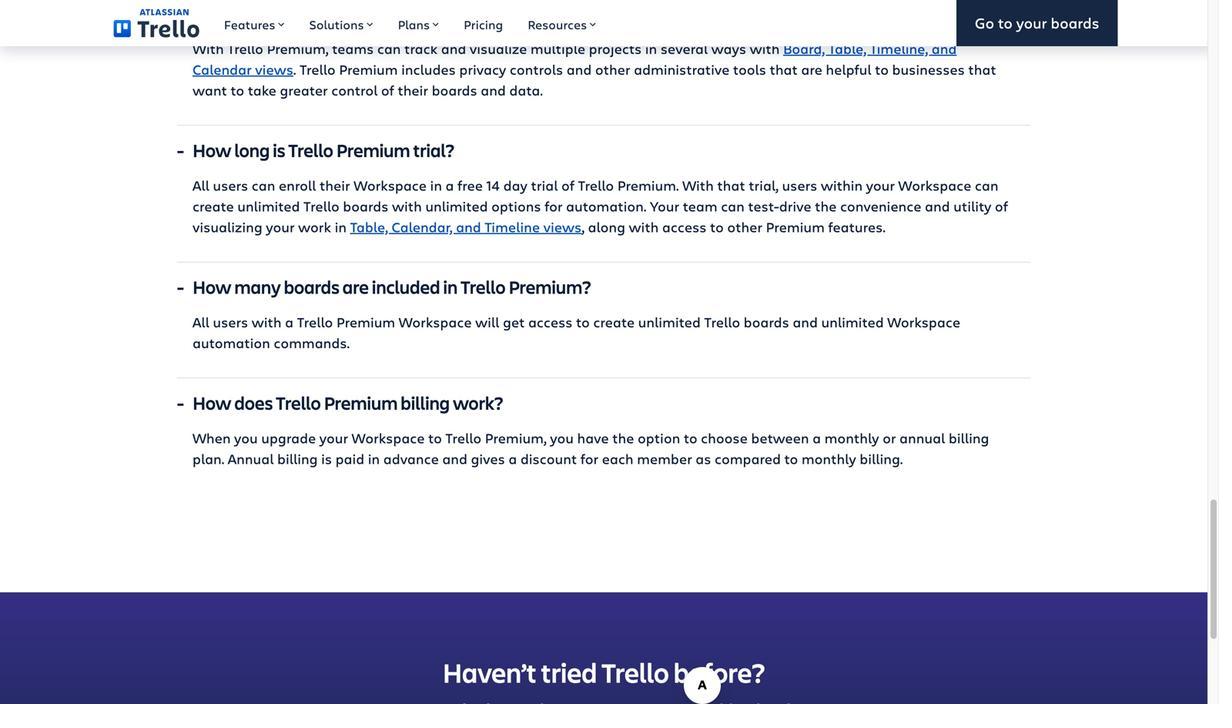 Task type: describe. For each thing, give the bounding box(es) containing it.
table, inside board, table, timeline, and calendar views
[[829, 39, 867, 58]]

and inside all users with a trello premium workspace will get access to create unlimited trello boards and unlimited workspace automation commands.
[[793, 313, 818, 331]]

visualize
[[470, 39, 527, 58]]

want
[[193, 81, 227, 99]]

to inside all users with a trello premium workspace will get access to create unlimited trello boards and unlimited workspace automation commands.
[[576, 313, 590, 331]]

premium, inside 'when you upgrade your workspace to trello premium, you have the option to choose between a monthly or annual billing plan. annual billing is paid in advance and gives a discount for each member as compared to monthly billing.'
[[485, 429, 547, 447]]

have
[[577, 429, 609, 447]]

solutions button
[[297, 0, 386, 46]]

when you upgrade your workspace to trello premium, you have the option to choose between a monthly or annual billing plan. annual billing is paid in advance and gives a discount for each member as compared to monthly billing.
[[193, 429, 989, 468]]

create inside "all users can enroll their workspace in a free 14 day trial of trello premium. with that trial, users within your workspace can create unlimited trello boards with unlimited options for automation. your team can test-drive the convenience and utility of visualizing your work in"
[[193, 197, 234, 215]]

their inside the . trello premium includes privacy controls and other administrative tools that are helpful to businesses that want to take greater control of their boards and data.
[[398, 81, 428, 99]]

plans button
[[386, 0, 451, 46]]

your right "go"
[[1017, 13, 1047, 33]]

users up drive
[[782, 176, 817, 195]]

go to your boards
[[975, 13, 1100, 33]]

administrative
[[634, 60, 730, 79]]

boards inside the . trello premium includes privacy controls and other administrative tools that are helpful to businesses that want to take greater control of their boards and data.
[[432, 81, 477, 99]]

the inside 'when you upgrade your workspace to trello premium, you have the option to choose between a monthly or annual billing plan. annual billing is paid in advance and gives a discount for each member as compared to monthly billing.'
[[612, 429, 634, 447]]

with trello premium, teams can track and visualize multiple projects in several ways with
[[193, 39, 783, 58]]

to left take
[[231, 81, 244, 99]]

features
[[224, 16, 275, 33]]

how many boards are included in trello premium?
[[193, 275, 591, 299]]

gives
[[471, 450, 505, 468]]

to down 'timeline,'
[[875, 60, 889, 79]]

14
[[486, 176, 500, 195]]

how for how many boards are included in trello premium?
[[193, 275, 231, 299]]

will
[[475, 313, 499, 331]]

.
[[293, 60, 296, 79]]

of right trial on the top of the page
[[562, 176, 575, 195]]

1 vertical spatial billing
[[949, 429, 989, 447]]

compared
[[715, 450, 781, 468]]

benefits
[[300, 1, 366, 25]]

boards inside all users with a trello premium workspace will get access to create unlimited trello boards and unlimited workspace automation commands.
[[744, 313, 789, 331]]

track
[[404, 39, 438, 58]]

tried
[[541, 654, 597, 691]]

data.
[[509, 81, 543, 99]]

includes
[[401, 60, 456, 79]]

in inside 'when you upgrade your workspace to trello premium, you have the option to choose between a monthly or annual billing plan. annual billing is paid in advance and gives a discount for each member as compared to monthly billing.'
[[368, 450, 380, 468]]

options
[[491, 197, 541, 215]]

greater
[[280, 81, 328, 99]]

2 vertical spatial billing
[[277, 450, 318, 468]]

pricing link
[[451, 0, 515, 46]]

your
[[650, 197, 679, 215]]

timeline,
[[870, 39, 928, 58]]

timeline
[[485, 218, 540, 236]]

and inside 'when you upgrade your workspace to trello premium, you have the option to choose between a monthly or annual billing plan. annual billing is paid in advance and gives a discount for each member as compared to monthly billing.'
[[442, 450, 468, 468]]

go
[[975, 13, 994, 33]]

each
[[602, 450, 634, 468]]

what are the benefits of trello premium?
[[193, 1, 519, 25]]

can left enroll
[[252, 176, 275, 195]]

other inside the . trello premium includes privacy controls and other administrative tools that are helpful to businesses that want to take greater control of their boards and data.
[[595, 60, 631, 79]]

are inside the . trello premium includes privacy controls and other administrative tools that are helpful to businesses that want to take greater control of their boards and data.
[[801, 60, 823, 79]]

what
[[193, 1, 238, 25]]

can left track
[[377, 39, 401, 58]]

several
[[661, 39, 708, 58]]

board, table, timeline, and calendar views
[[193, 39, 957, 79]]

1 horizontal spatial that
[[770, 60, 798, 79]]

0 horizontal spatial are
[[241, 1, 268, 25]]

go to your boards link
[[957, 0, 1118, 46]]

boards inside "all users can enroll their workspace in a free 14 day trial of trello premium. with that trial, users within your workspace can create unlimited trello boards with unlimited options for automation. your team can test-drive the convenience and utility of visualizing your work in"
[[343, 197, 389, 215]]

views inside board, table, timeline, and calendar views
[[255, 60, 293, 79]]

visualizing
[[193, 218, 262, 236]]

- for how long is trello premium trial?
[[177, 138, 184, 162]]

with inside "all users can enroll their workspace in a free 14 day trial of trello premium. with that trial, users within your workspace can create unlimited trello boards with unlimited options for automation. your team can test-drive the convenience and utility of visualizing your work in"
[[392, 197, 422, 215]]

paid
[[336, 450, 365, 468]]

premium left trial?
[[336, 138, 410, 162]]

how long is trello premium trial?
[[193, 138, 455, 162]]

convenience
[[840, 197, 922, 215]]

haven't
[[443, 654, 537, 691]]

with up tools
[[750, 39, 780, 58]]

included
[[372, 275, 440, 299]]

get
[[503, 313, 525, 331]]

with down your
[[629, 218, 659, 236]]

how does trello premium billing work?
[[193, 391, 503, 415]]

businesses
[[892, 60, 965, 79]]

to down between
[[785, 450, 798, 468]]

team
[[683, 197, 718, 215]]

a inside all users with a trello premium workspace will get access to create unlimited trello boards and unlimited workspace automation commands.
[[285, 313, 294, 331]]

table, calendar, and timeline views , along with access to other premium features.
[[350, 218, 886, 236]]

before?
[[674, 654, 765, 691]]

discount
[[521, 450, 577, 468]]

premium inside all users with a trello premium workspace will get access to create unlimited trello boards and unlimited workspace automation commands.
[[337, 313, 395, 331]]

1 horizontal spatial are
[[343, 275, 369, 299]]

plan.
[[193, 450, 224, 468]]

automation
[[193, 334, 270, 352]]

your up convenience
[[866, 176, 895, 195]]

teams
[[332, 39, 374, 58]]

0 vertical spatial premium,
[[267, 39, 329, 58]]

all users can enroll their workspace in a free 14 day trial of trello premium. with that trial, users within your workspace can create unlimited trello boards with unlimited options for automation. your team can test-drive the convenience and utility of visualizing your work in
[[193, 176, 1008, 236]]

free
[[458, 176, 483, 195]]

tools
[[733, 60, 766, 79]]

privacy
[[459, 60, 506, 79]]

multiple
[[531, 39, 585, 58]]

board,
[[783, 39, 825, 58]]

all for how long is trello premium trial?
[[193, 176, 209, 195]]

when
[[193, 429, 231, 447]]

premium inside the . trello premium includes privacy controls and other administrative tools that are helpful to businesses that want to take greater control of their boards and data.
[[339, 60, 398, 79]]

how for how long is trello premium trial?
[[193, 138, 231, 162]]

controls
[[510, 60, 563, 79]]

trello inside the . trello premium includes privacy controls and other administrative tools that are helpful to businesses that want to take greater control of their boards and data.
[[300, 60, 336, 79]]

pricing
[[464, 16, 503, 33]]

features.
[[828, 218, 886, 236]]

along
[[588, 218, 625, 236]]

the inside "all users can enroll their workspace in a free 14 day trial of trello premium. with that trial, users within your workspace can create unlimited trello boards with unlimited options for automation. your team can test-drive the convenience and utility of visualizing your work in"
[[815, 197, 837, 215]]

can up utility
[[975, 176, 999, 195]]

commands.
[[274, 334, 350, 352]]

upgrade
[[261, 429, 316, 447]]

ways
[[711, 39, 746, 58]]

1 horizontal spatial access
[[662, 218, 707, 236]]

member
[[637, 450, 692, 468]]

of left the 'plans'
[[369, 1, 385, 25]]

annual
[[900, 429, 945, 447]]

as
[[696, 450, 711, 468]]

features button
[[212, 0, 297, 46]]

0 horizontal spatial table,
[[350, 218, 388, 236]]



Task type: vqa. For each thing, say whether or not it's contained in the screenshot.
the top With
yes



Task type: locate. For each thing, give the bounding box(es) containing it.
1 vertical spatial premium,
[[485, 429, 547, 447]]

you
[[234, 429, 258, 447], [550, 429, 574, 447]]

premium? up get
[[509, 275, 591, 299]]

premium
[[339, 60, 398, 79], [336, 138, 410, 162], [766, 218, 825, 236], [337, 313, 395, 331], [324, 391, 398, 415]]

all up automation
[[193, 313, 209, 331]]

in right the 'included'
[[443, 275, 458, 299]]

2 vertical spatial are
[[343, 275, 369, 299]]

views
[[255, 60, 293, 79], [544, 218, 582, 236]]

access right get
[[528, 313, 573, 331]]

0 vertical spatial how
[[193, 138, 231, 162]]

0 horizontal spatial premium,
[[267, 39, 329, 58]]

trial?
[[413, 138, 455, 162]]

is right long
[[273, 138, 285, 162]]

a left free
[[446, 176, 454, 195]]

2 vertical spatial how
[[193, 391, 231, 415]]

1 vertical spatial all
[[193, 313, 209, 331]]

utility
[[954, 197, 992, 215]]

1 vertical spatial access
[[528, 313, 573, 331]]

workspace inside 'when you upgrade your workspace to trello premium, you have the option to choose between a monthly or annual billing plan. annual billing is paid in advance and gives a discount for each member as compared to monthly billing.'
[[352, 429, 425, 447]]

in left free
[[430, 176, 442, 195]]

users for how long is trello premium trial?
[[213, 176, 248, 195]]

,
[[582, 218, 585, 236]]

all for how many boards are included in trello premium?
[[193, 313, 209, 331]]

2 - from the top
[[177, 138, 184, 162]]

1 vertical spatial are
[[801, 60, 823, 79]]

advance
[[383, 450, 439, 468]]

in
[[645, 39, 657, 58], [430, 176, 442, 195], [335, 218, 347, 236], [443, 275, 458, 299], [368, 450, 380, 468]]

create inside all users with a trello premium workspace will get access to create unlimited trello boards and unlimited workspace automation commands.
[[593, 313, 635, 331]]

work
[[298, 218, 331, 236]]

that down board,
[[770, 60, 798, 79]]

automation.
[[566, 197, 647, 215]]

with inside "all users can enroll their workspace in a free 14 day trial of trello premium. with that trial, users within your workspace can create unlimited trello boards with unlimited options for automation. your team can test-drive the convenience and utility of visualizing your work in"
[[683, 176, 714, 195]]

0 horizontal spatial views
[[255, 60, 293, 79]]

premium up 'control' at the left top of the page
[[339, 60, 398, 79]]

a up the commands.
[[285, 313, 294, 331]]

0 vertical spatial create
[[193, 197, 234, 215]]

0 vertical spatial are
[[241, 1, 268, 25]]

1 - from the top
[[177, 1, 184, 25]]

how left long
[[193, 138, 231, 162]]

0 horizontal spatial access
[[528, 313, 573, 331]]

0 horizontal spatial the
[[271, 1, 297, 25]]

of right 'control' at the left top of the page
[[381, 81, 394, 99]]

is left paid
[[321, 450, 332, 468]]

1 vertical spatial create
[[593, 313, 635, 331]]

. trello premium includes privacy controls and other administrative tools that are helpful to businesses that want to take greater control of their boards and data.
[[193, 60, 997, 99]]

between
[[751, 429, 809, 447]]

1 vertical spatial monthly
[[802, 450, 856, 468]]

1 horizontal spatial you
[[550, 429, 574, 447]]

table, calendar, and timeline views link
[[350, 218, 582, 236]]

0 horizontal spatial for
[[545, 197, 563, 215]]

billing down upgrade
[[277, 450, 318, 468]]

all users with a trello premium workspace will get access to create unlimited trello boards and unlimited workspace automation commands.
[[193, 313, 961, 352]]

annual
[[228, 450, 274, 468]]

4 - from the top
[[177, 391, 184, 415]]

table, left calendar,
[[350, 218, 388, 236]]

1 horizontal spatial with
[[683, 176, 714, 195]]

0 vertical spatial other
[[595, 60, 631, 79]]

that
[[770, 60, 798, 79], [969, 60, 997, 79], [717, 176, 745, 195]]

1 vertical spatial premium?
[[509, 275, 591, 299]]

0 vertical spatial for
[[545, 197, 563, 215]]

to down team
[[710, 218, 724, 236]]

are left the 'included'
[[343, 275, 369, 299]]

users
[[213, 176, 248, 195], [782, 176, 817, 195], [213, 313, 248, 331]]

with up calendar
[[193, 39, 224, 58]]

0 vertical spatial with
[[193, 39, 224, 58]]

to right "go"
[[998, 13, 1013, 33]]

a right between
[[813, 429, 821, 447]]

the left benefits at the left top of page
[[271, 1, 297, 25]]

- for what are the benefits of trello premium?
[[177, 1, 184, 25]]

1 vertical spatial their
[[320, 176, 350, 195]]

2 horizontal spatial are
[[801, 60, 823, 79]]

that inside "all users can enroll their workspace in a free 14 day trial of trello premium. with that trial, users within your workspace can create unlimited trello boards with unlimited options for automation. your team can test-drive the convenience and utility of visualizing your work in"
[[717, 176, 745, 195]]

the down within
[[815, 197, 837, 215]]

or
[[883, 429, 896, 447]]

all up visualizing
[[193, 176, 209, 195]]

1 horizontal spatial their
[[398, 81, 428, 99]]

0 vertical spatial all
[[193, 176, 209, 195]]

1 all from the top
[[193, 176, 209, 195]]

a right 'gives'
[[509, 450, 517, 468]]

2 horizontal spatial the
[[815, 197, 837, 215]]

their inside "all users can enroll their workspace in a free 14 day trial of trello premium. with that trial, users within your workspace can create unlimited trello boards with unlimited options for automation. your team can test-drive the convenience and utility of visualizing your work in"
[[320, 176, 350, 195]]

with up calendar,
[[392, 197, 422, 215]]

workspace
[[354, 176, 427, 195], [899, 176, 972, 195], [399, 313, 472, 331], [888, 313, 961, 331], [352, 429, 425, 447]]

plans
[[398, 16, 430, 33]]

billing left work?
[[401, 391, 450, 415]]

in right paid
[[368, 450, 380, 468]]

atlassian trello image
[[114, 9, 199, 38]]

all inside "all users can enroll their workspace in a free 14 day trial of trello premium. with that trial, users within your workspace can create unlimited trello boards with unlimited options for automation. your team can test-drive the convenience and utility of visualizing your work in"
[[193, 176, 209, 195]]

monthly left billing.
[[802, 450, 856, 468]]

your left "work"
[[266, 218, 295, 236]]

to right get
[[576, 313, 590, 331]]

1 horizontal spatial the
[[612, 429, 634, 447]]

with
[[750, 39, 780, 58], [392, 197, 422, 215], [629, 218, 659, 236], [252, 313, 282, 331]]

to
[[998, 13, 1013, 33], [875, 60, 889, 79], [231, 81, 244, 99], [710, 218, 724, 236], [576, 313, 590, 331], [428, 429, 442, 447], [684, 429, 698, 447], [785, 450, 798, 468]]

0 horizontal spatial create
[[193, 197, 234, 215]]

1 horizontal spatial table,
[[829, 39, 867, 58]]

does
[[234, 391, 273, 415]]

0 vertical spatial monthly
[[825, 429, 879, 447]]

trello
[[388, 1, 433, 25], [227, 39, 263, 58], [300, 60, 336, 79], [288, 138, 333, 162], [578, 176, 614, 195], [304, 197, 339, 215], [461, 275, 506, 299], [297, 313, 333, 331], [704, 313, 740, 331], [276, 391, 321, 415], [446, 429, 482, 447], [602, 654, 669, 691]]

access down team
[[662, 218, 707, 236]]

users for how many boards are included in trello premium?
[[213, 313, 248, 331]]

2 you from the left
[[550, 429, 574, 447]]

1 how from the top
[[193, 138, 231, 162]]

drive
[[779, 197, 812, 215]]

your up paid
[[320, 429, 348, 447]]

is
[[273, 138, 285, 162], [321, 450, 332, 468]]

other
[[595, 60, 631, 79], [727, 218, 763, 236]]

take
[[248, 81, 276, 99]]

1 vertical spatial table,
[[350, 218, 388, 236]]

option
[[638, 429, 680, 447]]

0 vertical spatial access
[[662, 218, 707, 236]]

premium down drive
[[766, 218, 825, 236]]

how up when
[[193, 391, 231, 415]]

1 vertical spatial how
[[193, 275, 231, 299]]

can left test-
[[721, 197, 745, 215]]

access
[[662, 218, 707, 236], [528, 313, 573, 331]]

long
[[234, 138, 270, 162]]

access inside all users with a trello premium workspace will get access to create unlimited trello boards and unlimited workspace automation commands.
[[528, 313, 573, 331]]

a inside "all users can enroll their workspace in a free 14 day trial of trello premium. with that trial, users within your workspace can create unlimited trello boards with unlimited options for automation. your team can test-drive the convenience and utility of visualizing your work in"
[[446, 176, 454, 195]]

test-
[[748, 197, 779, 215]]

that down "go"
[[969, 60, 997, 79]]

you up discount
[[550, 429, 574, 447]]

premium? up with trello premium, teams can track and visualize multiple projects in several ways with
[[436, 1, 519, 25]]

1 vertical spatial other
[[727, 218, 763, 236]]

your inside 'when you upgrade your workspace to trello premium, you have the option to choose between a monthly or annual billing plan. annual billing is paid in advance and gives a discount for each member as compared to monthly billing.'
[[320, 429, 348, 447]]

solutions
[[309, 16, 364, 33]]

resources
[[528, 16, 587, 33]]

0 horizontal spatial their
[[320, 176, 350, 195]]

0 vertical spatial their
[[398, 81, 428, 99]]

work?
[[453, 391, 503, 415]]

table, up helpful
[[829, 39, 867, 58]]

trial
[[531, 176, 558, 195]]

users up automation
[[213, 313, 248, 331]]

1 horizontal spatial for
[[581, 450, 599, 468]]

their
[[398, 81, 428, 99], [320, 176, 350, 195]]

0 vertical spatial billing
[[401, 391, 450, 415]]

views left along
[[544, 218, 582, 236]]

and inside "all users can enroll their workspace in a free 14 day trial of trello premium. with that trial, users within your workspace can create unlimited trello boards with unlimited options for automation. your team can test-drive the convenience and utility of visualizing your work in"
[[925, 197, 950, 215]]

0 vertical spatial table,
[[829, 39, 867, 58]]

users down long
[[213, 176, 248, 195]]

within
[[821, 176, 863, 195]]

of right utility
[[995, 197, 1008, 215]]

trello inside 'when you upgrade your workspace to trello premium, you have the option to choose between a monthly or annual billing plan. annual billing is paid in advance and gives a discount for each member as compared to monthly billing.'
[[446, 429, 482, 447]]

premium,
[[267, 39, 329, 58], [485, 429, 547, 447]]

is inside 'when you upgrade your workspace to trello premium, you have the option to choose between a monthly or annual billing plan. annual billing is paid in advance and gives a discount for each member as compared to monthly billing.'
[[321, 450, 332, 468]]

1 vertical spatial for
[[581, 450, 599, 468]]

for down have
[[581, 450, 599, 468]]

3 - from the top
[[177, 275, 184, 299]]

0 horizontal spatial that
[[717, 176, 745, 195]]

helpful
[[826, 60, 872, 79]]

with up team
[[683, 176, 714, 195]]

you up annual
[[234, 429, 258, 447]]

the up each
[[612, 429, 634, 447]]

0 vertical spatial views
[[255, 60, 293, 79]]

2 vertical spatial the
[[612, 429, 634, 447]]

in right "work"
[[335, 218, 347, 236]]

views up take
[[255, 60, 293, 79]]

1 vertical spatial is
[[321, 450, 332, 468]]

enroll
[[279, 176, 316, 195]]

for inside "all users can enroll their workspace in a free 14 day trial of trello premium. with that trial, users within your workspace can create unlimited trello boards with unlimited options for automation. your team can test-drive the convenience and utility of visualizing your work in"
[[545, 197, 563, 215]]

2 all from the top
[[193, 313, 209, 331]]

1 horizontal spatial is
[[321, 450, 332, 468]]

choose
[[701, 429, 748, 447]]

their down how long is trello premium trial?
[[320, 176, 350, 195]]

monthly up billing.
[[825, 429, 879, 447]]

to up as
[[684, 429, 698, 447]]

the
[[271, 1, 297, 25], [815, 197, 837, 215], [612, 429, 634, 447]]

premium.
[[618, 176, 679, 195]]

1 horizontal spatial billing
[[401, 391, 450, 415]]

1 horizontal spatial other
[[727, 218, 763, 236]]

in left several
[[645, 39, 657, 58]]

premium down how many boards are included in trello premium?
[[337, 313, 395, 331]]

premium up paid
[[324, 391, 398, 415]]

are down board,
[[801, 60, 823, 79]]

- for how many boards are included in trello premium?
[[177, 275, 184, 299]]

0 vertical spatial premium?
[[436, 1, 519, 25]]

their down includes
[[398, 81, 428, 99]]

and inside board, table, timeline, and calendar views
[[932, 39, 957, 58]]

1 vertical spatial views
[[544, 218, 582, 236]]

with down the many on the top left of page
[[252, 313, 282, 331]]

3 how from the top
[[193, 391, 231, 415]]

billing.
[[860, 450, 903, 468]]

how left the many on the top left of page
[[193, 275, 231, 299]]

2 horizontal spatial that
[[969, 60, 997, 79]]

0 vertical spatial the
[[271, 1, 297, 25]]

board, table, timeline, and calendar views link
[[193, 39, 957, 79]]

0 horizontal spatial is
[[273, 138, 285, 162]]

for
[[545, 197, 563, 215], [581, 450, 599, 468]]

billing right annual
[[949, 429, 989, 447]]

-
[[177, 1, 184, 25], [177, 138, 184, 162], [177, 275, 184, 299], [177, 391, 184, 415]]

0 horizontal spatial other
[[595, 60, 631, 79]]

create
[[193, 197, 234, 215], [593, 313, 635, 331]]

premium, up "."
[[267, 39, 329, 58]]

are
[[241, 1, 268, 25], [801, 60, 823, 79], [343, 275, 369, 299]]

how for how does trello premium billing work?
[[193, 391, 231, 415]]

0 vertical spatial is
[[273, 138, 285, 162]]

0 horizontal spatial billing
[[277, 450, 318, 468]]

1 horizontal spatial views
[[544, 218, 582, 236]]

trial,
[[749, 176, 779, 195]]

1 vertical spatial with
[[683, 176, 714, 195]]

- for how does trello premium billing work?
[[177, 391, 184, 415]]

many
[[234, 275, 281, 299]]

of
[[369, 1, 385, 25], [381, 81, 394, 99], [562, 176, 575, 195], [995, 197, 1008, 215]]

calendar,
[[392, 218, 453, 236]]

unlimited
[[237, 197, 300, 215], [425, 197, 488, 215], [638, 313, 701, 331], [821, 313, 884, 331]]

with inside all users with a trello premium workspace will get access to create unlimited trello boards and unlimited workspace automation commands.
[[252, 313, 282, 331]]

to up advance
[[428, 429, 442, 447]]

other down projects
[[595, 60, 631, 79]]

control
[[331, 81, 378, 99]]

1 you from the left
[[234, 429, 258, 447]]

are right the "what"
[[241, 1, 268, 25]]

day
[[503, 176, 528, 195]]

for down trial on the top of the page
[[545, 197, 563, 215]]

boards
[[1051, 13, 1100, 33], [432, 81, 477, 99], [343, 197, 389, 215], [284, 275, 340, 299], [744, 313, 789, 331]]

that left trial,
[[717, 176, 745, 195]]

resources button
[[515, 0, 609, 46]]

2 how from the top
[[193, 275, 231, 299]]

0 horizontal spatial you
[[234, 429, 258, 447]]

all inside all users with a trello premium workspace will get access to create unlimited trello boards and unlimited workspace automation commands.
[[193, 313, 209, 331]]

projects
[[589, 39, 642, 58]]

1 horizontal spatial create
[[593, 313, 635, 331]]

your
[[1017, 13, 1047, 33], [866, 176, 895, 195], [266, 218, 295, 236], [320, 429, 348, 447]]

users inside all users with a trello premium workspace will get access to create unlimited trello boards and unlimited workspace automation commands.
[[213, 313, 248, 331]]

other down test-
[[727, 218, 763, 236]]

for inside 'when you upgrade your workspace to trello premium, you have the option to choose between a monthly or annual billing plan. annual billing is paid in advance and gives a discount for each member as compared to monthly billing.'
[[581, 450, 599, 468]]

1 horizontal spatial premium,
[[485, 429, 547, 447]]

0 horizontal spatial with
[[193, 39, 224, 58]]

calendar
[[193, 60, 252, 79]]

of inside the . trello premium includes privacy controls and other administrative tools that are helpful to businesses that want to take greater control of their boards and data.
[[381, 81, 394, 99]]

haven't tried trello before?
[[443, 654, 765, 691]]

premium, up 'gives'
[[485, 429, 547, 447]]

a
[[446, 176, 454, 195], [285, 313, 294, 331], [813, 429, 821, 447], [509, 450, 517, 468]]

1 vertical spatial the
[[815, 197, 837, 215]]

2 horizontal spatial billing
[[949, 429, 989, 447]]

and
[[441, 39, 466, 58], [932, 39, 957, 58], [567, 60, 592, 79], [481, 81, 506, 99], [925, 197, 950, 215], [456, 218, 481, 236], [793, 313, 818, 331], [442, 450, 468, 468]]



